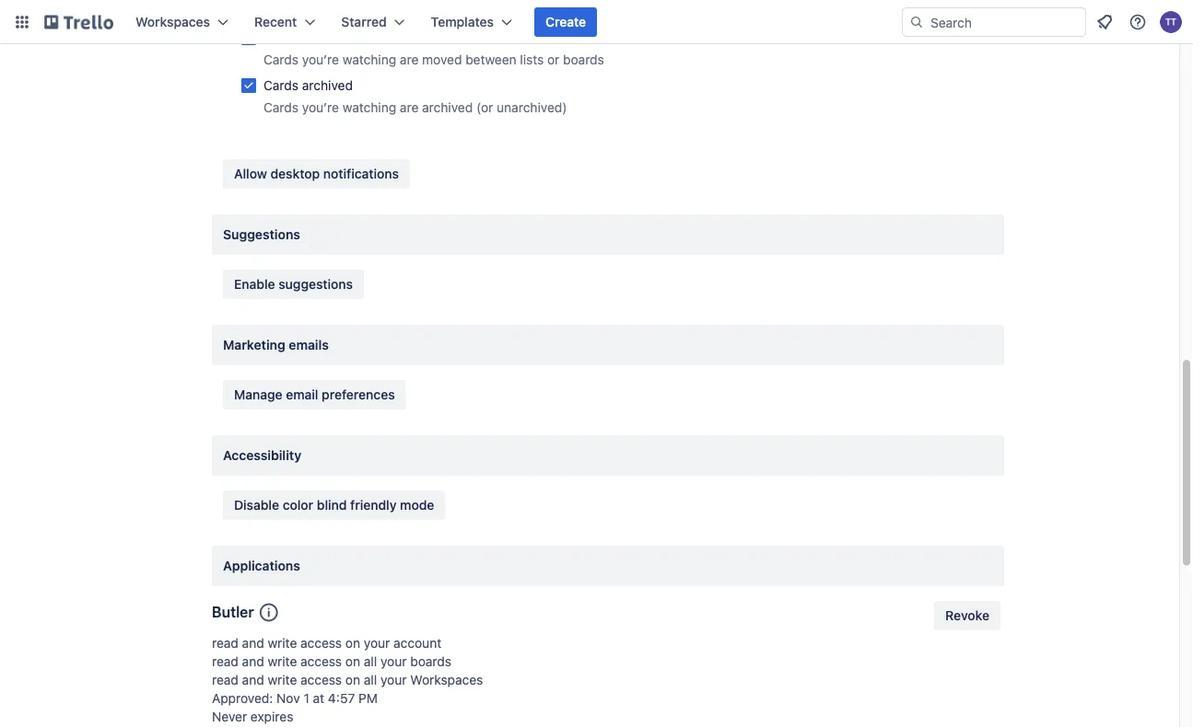 Task type: describe. For each thing, give the bounding box(es) containing it.
suggestions
[[278, 277, 353, 292]]

allow desktop notifications link
[[223, 159, 410, 189]]

2 all from the top
[[364, 673, 377, 688]]

templates button
[[420, 7, 523, 37]]

expires
[[251, 710, 293, 725]]

color
[[283, 498, 313, 513]]

primary element
[[0, 0, 1193, 44]]

3 access from the top
[[300, 673, 342, 688]]

2 and from the top
[[242, 655, 264, 670]]

cards for cards archived
[[264, 78, 299, 93]]

templates
[[431, 14, 494, 29]]

1 horizontal spatial archived
[[422, 100, 473, 115]]

1
[[304, 691, 309, 707]]

2 on from the top
[[345, 655, 360, 670]]

cards for cards moved
[[264, 30, 299, 45]]

1 vertical spatial your
[[380, 655, 407, 670]]

applications
[[223, 559, 300, 574]]

2 access from the top
[[300, 655, 342, 670]]

0 horizontal spatial archived
[[302, 78, 353, 93]]

3 read from the top
[[212, 673, 238, 688]]

friendly
[[350, 498, 397, 513]]

starred button
[[330, 7, 416, 37]]

boards inside read and write access on your account read and write access on all your boards read and write access on all your workspaces approved: nov 1 at 4:57 pm never expires
[[410, 655, 451, 670]]

at
[[313, 691, 324, 707]]

1 and from the top
[[242, 636, 264, 651]]

0 vertical spatial moved
[[302, 30, 342, 45]]

3 on from the top
[[345, 673, 360, 688]]

create
[[545, 14, 586, 29]]

mode
[[400, 498, 434, 513]]

marketing emails
[[223, 338, 329, 353]]

you're for moved
[[302, 52, 339, 67]]

nov
[[277, 691, 300, 707]]

1 vertical spatial moved
[[422, 52, 462, 67]]

unarchived)
[[497, 100, 567, 115]]

cards you're watching are archived (or unarchived)
[[264, 100, 567, 115]]

create button
[[534, 7, 597, 37]]

Search field
[[924, 8, 1085, 36]]

4:57
[[328, 691, 355, 707]]

between
[[466, 52, 517, 67]]

recent button
[[243, 7, 326, 37]]

watching for cards archived
[[343, 100, 396, 115]]

are for moved
[[400, 52, 419, 67]]

cards for cards you're watching are moved between lists or boards
[[264, 52, 299, 67]]

1 access from the top
[[300, 636, 342, 651]]



Task type: locate. For each thing, give the bounding box(es) containing it.
1 vertical spatial workspaces
[[410, 673, 483, 688]]

0 vertical spatial workspaces
[[135, 14, 210, 29]]

1 vertical spatial write
[[268, 655, 297, 670]]

1 vertical spatial boards
[[410, 655, 451, 670]]

pm
[[358, 691, 378, 707]]

(or
[[476, 100, 493, 115]]

0 vertical spatial boards
[[563, 52, 604, 67]]

watching down "starred" dropdown button
[[343, 52, 396, 67]]

you're
[[302, 52, 339, 67], [302, 100, 339, 115]]

1 horizontal spatial boards
[[563, 52, 604, 67]]

preferences
[[322, 387, 395, 403]]

you're down cards moved
[[302, 52, 339, 67]]

2 are from the top
[[400, 100, 419, 115]]

None button
[[934, 602, 1001, 631]]

2 vertical spatial and
[[242, 673, 264, 688]]

suggestions
[[223, 227, 300, 242]]

cards archived
[[264, 78, 353, 93]]

workspaces inside read and write access on your account read and write access on all your boards read and write access on all your workspaces approved: nov 1 at 4:57 pm never expires
[[410, 673, 483, 688]]

2 vertical spatial your
[[380, 673, 407, 688]]

workspaces inside dropdown button
[[135, 14, 210, 29]]

2 vertical spatial read
[[212, 673, 238, 688]]

0 vertical spatial all
[[364, 655, 377, 670]]

1 horizontal spatial workspaces
[[410, 673, 483, 688]]

emails
[[289, 338, 329, 353]]

manage email preferences
[[234, 387, 395, 403]]

1 vertical spatial on
[[345, 655, 360, 670]]

archived down cards moved
[[302, 78, 353, 93]]

cards for cards you're watching are archived (or unarchived)
[[264, 100, 299, 115]]

0 vertical spatial write
[[268, 636, 297, 651]]

workspaces button
[[124, 7, 240, 37]]

boards right or
[[563, 52, 604, 67]]

archived left (or
[[422, 100, 473, 115]]

desktop
[[270, 166, 320, 182]]

workspaces
[[135, 14, 210, 29], [410, 673, 483, 688]]

1 read from the top
[[212, 636, 238, 651]]

are up cards you're watching are archived (or unarchived)
[[400, 52, 419, 67]]

1 horizontal spatial moved
[[422, 52, 462, 67]]

1 vertical spatial access
[[300, 655, 342, 670]]

moved
[[302, 30, 342, 45], [422, 52, 462, 67]]

1 write from the top
[[268, 636, 297, 651]]

are
[[400, 52, 419, 67], [400, 100, 419, 115]]

disable color blind friendly mode
[[234, 498, 434, 513]]

disable color blind friendly mode link
[[223, 491, 445, 521]]

are down the "cards you're watching are moved between lists or boards"
[[400, 100, 419, 115]]

watching
[[343, 52, 396, 67], [343, 100, 396, 115]]

0 vertical spatial archived
[[302, 78, 353, 93]]

allow desktop notifications
[[234, 166, 399, 182]]

and
[[242, 636, 264, 651], [242, 655, 264, 670], [242, 673, 264, 688]]

1 vertical spatial all
[[364, 673, 377, 688]]

blind
[[317, 498, 347, 513]]

1 cards from the top
[[264, 30, 299, 45]]

enable suggestions link
[[223, 270, 364, 299]]

2 you're from the top
[[302, 100, 339, 115]]

allow
[[234, 166, 267, 182]]

email
[[286, 387, 318, 403]]

or
[[547, 52, 560, 67]]

accessibility
[[223, 448, 301, 463]]

moved down starred
[[302, 30, 342, 45]]

manage
[[234, 387, 282, 403]]

3 and from the top
[[242, 673, 264, 688]]

cards moved
[[264, 30, 342, 45]]

0 horizontal spatial workspaces
[[135, 14, 210, 29]]

account
[[394, 636, 441, 651]]

3 write from the top
[[268, 673, 297, 688]]

0 vertical spatial your
[[364, 636, 390, 651]]

manage email preferences link
[[223, 381, 406, 410]]

boards
[[563, 52, 604, 67], [410, 655, 451, 670]]

0 horizontal spatial moved
[[302, 30, 342, 45]]

disable
[[234, 498, 279, 513]]

0 vertical spatial and
[[242, 636, 264, 651]]

starred
[[341, 14, 387, 29]]

1 are from the top
[[400, 52, 419, 67]]

butler
[[212, 604, 254, 621]]

0 vertical spatial are
[[400, 52, 419, 67]]

your
[[364, 636, 390, 651], [380, 655, 407, 670], [380, 673, 407, 688]]

0 vertical spatial you're
[[302, 52, 339, 67]]

archived
[[302, 78, 353, 93], [422, 100, 473, 115]]

notifications
[[323, 166, 399, 182]]

watching down cards archived
[[343, 100, 396, 115]]

search image
[[909, 15, 924, 29]]

boards down account
[[410, 655, 451, 670]]

2 watching from the top
[[343, 100, 396, 115]]

0 vertical spatial on
[[345, 636, 360, 651]]

1 vertical spatial read
[[212, 655, 238, 670]]

lists
[[520, 52, 544, 67]]

1 you're from the top
[[302, 52, 339, 67]]

marketing
[[223, 338, 285, 353]]

0 vertical spatial watching
[[343, 52, 396, 67]]

approved:
[[212, 691, 273, 707]]

1 all from the top
[[364, 655, 377, 670]]

1 vertical spatial and
[[242, 655, 264, 670]]

access
[[300, 636, 342, 651], [300, 655, 342, 670], [300, 673, 342, 688]]

enable
[[234, 277, 275, 292]]

2 read from the top
[[212, 655, 238, 670]]

2 cards from the top
[[264, 52, 299, 67]]

you're down cards archived
[[302, 100, 339, 115]]

all
[[364, 655, 377, 670], [364, 673, 377, 688]]

back to home image
[[44, 7, 113, 37]]

terry turtle (terryturtle) image
[[1160, 11, 1182, 33]]

3 cards from the top
[[264, 78, 299, 93]]

enable suggestions
[[234, 277, 353, 292]]

read and write access on your account read and write access on all your boards read and write access on all your workspaces approved: nov 1 at 4:57 pm never expires
[[212, 636, 483, 725]]

1 watching from the top
[[343, 52, 396, 67]]

recent
[[254, 14, 297, 29]]

1 vertical spatial are
[[400, 100, 419, 115]]

0 vertical spatial read
[[212, 636, 238, 651]]

2 vertical spatial access
[[300, 673, 342, 688]]

cards you're watching are moved between lists or boards
[[264, 52, 604, 67]]

4 cards from the top
[[264, 100, 299, 115]]

1 vertical spatial you're
[[302, 100, 339, 115]]

2 vertical spatial on
[[345, 673, 360, 688]]

1 vertical spatial archived
[[422, 100, 473, 115]]

never
[[212, 710, 247, 725]]

moved down templates
[[422, 52, 462, 67]]

open information menu image
[[1129, 13, 1147, 31]]

write
[[268, 636, 297, 651], [268, 655, 297, 670], [268, 673, 297, 688]]

2 write from the top
[[268, 655, 297, 670]]

you're for archived
[[302, 100, 339, 115]]

1 vertical spatial watching
[[343, 100, 396, 115]]

read
[[212, 636, 238, 651], [212, 655, 238, 670], [212, 673, 238, 688]]

2 vertical spatial write
[[268, 673, 297, 688]]

0 vertical spatial access
[[300, 636, 342, 651]]

cards
[[264, 30, 299, 45], [264, 52, 299, 67], [264, 78, 299, 93], [264, 100, 299, 115]]

are for archived
[[400, 100, 419, 115]]

0 horizontal spatial boards
[[410, 655, 451, 670]]

watching for cards moved
[[343, 52, 396, 67]]

1 on from the top
[[345, 636, 360, 651]]

on
[[345, 636, 360, 651], [345, 655, 360, 670], [345, 673, 360, 688]]

0 notifications image
[[1094, 11, 1116, 33]]



Task type: vqa. For each thing, say whether or not it's contained in the screenshot.
"CLOSE POPOVER" image
no



